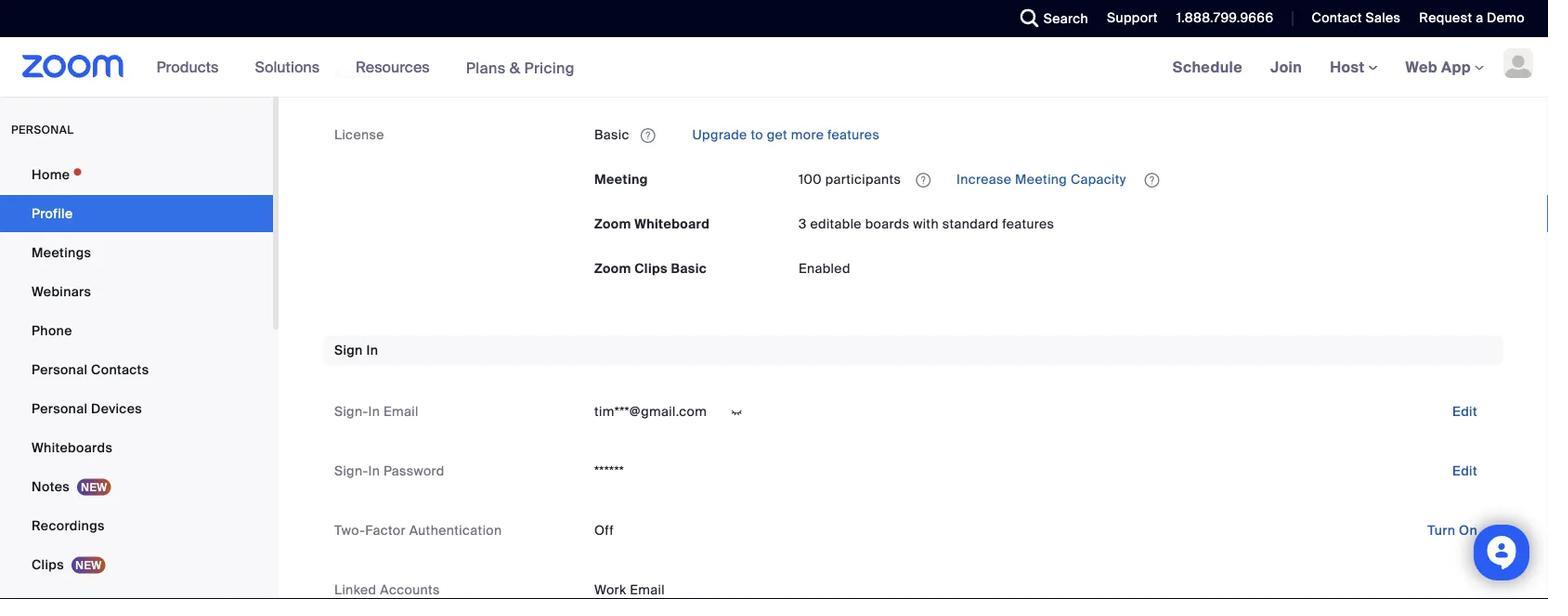 Task type: vqa. For each thing, say whether or not it's contained in the screenshot.
2nd 'Personal' from the top of the "Personal Menu" menu
yes



Task type: locate. For each thing, give the bounding box(es) containing it.
basic down whiteboard at the top left
[[671, 260, 707, 277]]

request a demo
[[1420, 9, 1525, 26]]

license
[[334, 126, 384, 143]]

0 vertical spatial sign-
[[334, 403, 368, 420]]

2 edit from the top
[[1453, 462, 1478, 479]]

pricing
[[524, 58, 575, 77]]

in for sign-in password
[[368, 462, 380, 479]]

0 vertical spatial in
[[366, 341, 378, 359]]

0 vertical spatial edit
[[1453, 403, 1478, 420]]

search button
[[1007, 0, 1094, 37]]

features down the increase meeting capacity link
[[1003, 215, 1055, 232]]

1 vertical spatial personal
[[32, 400, 88, 417]]

in up the sign-in password
[[368, 403, 380, 420]]

email right the work
[[630, 581, 665, 598]]

sign- up two-
[[334, 462, 368, 479]]

with
[[913, 215, 939, 232]]

to
[[751, 126, 764, 143]]

0 horizontal spatial meeting
[[595, 170, 648, 188]]

1.888.799.9666 button up schedule at the top right
[[1163, 0, 1279, 37]]

zoom down zoom whiteboard
[[595, 260, 632, 277]]

0 vertical spatial personal
[[32, 361, 88, 378]]

1 vertical spatial features
[[1003, 215, 1055, 232]]

0 vertical spatial application
[[595, 120, 1493, 150]]

support link
[[1094, 0, 1163, 37], [1107, 9, 1158, 26]]

sign-in password
[[334, 462, 445, 479]]

sign-
[[334, 403, 368, 420], [334, 462, 368, 479]]

personal contacts link
[[0, 351, 273, 388]]

features
[[828, 126, 880, 143], [1003, 215, 1055, 232]]

meeting down learn more about your license type icon at left top
[[595, 170, 648, 188]]

1 vertical spatial zoom
[[595, 260, 632, 277]]

edit button for sign-in email
[[1438, 397, 1493, 426]]

0 vertical spatial features
[[828, 126, 880, 143]]

in left password
[[368, 462, 380, 479]]

0 vertical spatial edit button
[[1438, 397, 1493, 426]]

email up the sign-in password
[[384, 403, 419, 420]]

in for sign-in email
[[368, 403, 380, 420]]

basic
[[595, 126, 630, 143], [671, 260, 707, 277]]

in
[[366, 341, 378, 359], [368, 403, 380, 420], [368, 462, 380, 479]]

learn more about your meeting license image
[[911, 172, 937, 188]]

1 sign- from the top
[[334, 403, 368, 420]]

features up 100 participants
[[828, 126, 880, 143]]

contact sales link
[[1298, 0, 1406, 37], [1312, 9, 1401, 26]]

plans & pricing link
[[466, 58, 575, 77], [466, 58, 575, 77]]

0 horizontal spatial features
[[828, 126, 880, 143]]

zoom for zoom clips basic
[[595, 260, 632, 277]]

in for sign in
[[366, 341, 378, 359]]

learn more about your license type image
[[639, 129, 658, 142]]

1 vertical spatial clips
[[32, 556, 64, 573]]

edit
[[1453, 403, 1478, 420], [1453, 462, 1478, 479]]

meeting
[[595, 170, 648, 188], [1016, 170, 1068, 188]]

product information navigation
[[143, 37, 589, 98]]

0 horizontal spatial clips
[[32, 556, 64, 573]]

more
[[791, 126, 824, 143]]

1 horizontal spatial clips
[[635, 260, 668, 277]]

1.888.799.9666
[[1177, 9, 1274, 26]]

personal down phone
[[32, 361, 88, 378]]

two-
[[334, 522, 365, 539]]

demo
[[1488, 9, 1525, 26]]

webinars link
[[0, 273, 273, 310]]

1 vertical spatial edit
[[1453, 462, 1478, 479]]

0 vertical spatial clips
[[635, 260, 668, 277]]

banner
[[0, 37, 1549, 98]]

sign- down sign
[[334, 403, 368, 420]]

capacity
[[1071, 170, 1127, 188]]

profile picture image
[[1504, 48, 1534, 78]]

edit button for sign-in password
[[1438, 456, 1493, 486]]

account
[[334, 65, 388, 82]]

0 horizontal spatial basic
[[595, 126, 630, 143]]

products
[[157, 57, 219, 77]]

clips
[[635, 260, 668, 277], [32, 556, 64, 573]]

2 zoom from the top
[[595, 260, 632, 277]]

sales
[[1366, 9, 1401, 26]]

tim***@gmail.com
[[595, 403, 707, 420]]

edit button
[[1438, 397, 1493, 426], [1438, 456, 1493, 486]]

zoom up zoom clips basic
[[595, 215, 632, 232]]

personal devices
[[32, 400, 142, 417]]

edit for email
[[1453, 403, 1478, 420]]

1 horizontal spatial meeting
[[1016, 170, 1068, 188]]

editable
[[810, 215, 862, 232]]

plans & pricing
[[466, 58, 575, 77]]

sign- for sign-in email
[[334, 403, 368, 420]]

schedule
[[1173, 57, 1243, 77]]

application
[[595, 120, 1493, 150], [799, 164, 1493, 194]]

1 vertical spatial email
[[630, 581, 665, 598]]

2 vertical spatial in
[[368, 462, 380, 479]]

a
[[1476, 9, 1484, 26]]

0 vertical spatial zoom
[[595, 215, 632, 232]]

1 zoom from the top
[[595, 215, 632, 232]]

2 sign- from the top
[[334, 462, 368, 479]]

meeting right increase
[[1016, 170, 1068, 188]]

turn
[[1428, 522, 1456, 539]]

edit for password
[[1453, 462, 1478, 479]]

2 personal from the top
[[32, 400, 88, 417]]

1 vertical spatial application
[[799, 164, 1493, 194]]

personal contacts
[[32, 361, 149, 378]]

personal up "whiteboards"
[[32, 400, 88, 417]]

2 edit button from the top
[[1438, 456, 1493, 486]]

host
[[1331, 57, 1369, 77]]

turn on
[[1428, 522, 1478, 539]]

devices
[[91, 400, 142, 417]]

clips down recordings
[[32, 556, 64, 573]]

3 editable boards with standard features
[[799, 215, 1055, 232]]

clips down zoom whiteboard
[[635, 260, 668, 277]]

1 personal from the top
[[32, 361, 88, 378]]

1 edit button from the top
[[1438, 397, 1493, 426]]

meetings navigation
[[1159, 37, 1549, 98]]

sign in
[[334, 341, 378, 359]]

email
[[384, 403, 419, 420], [630, 581, 665, 598]]

zoom whiteboard
[[595, 215, 710, 232]]

basic left learn more about your license type icon at left top
[[595, 126, 630, 143]]

1 vertical spatial in
[[368, 403, 380, 420]]

1 vertical spatial edit button
[[1438, 456, 1493, 486]]

in right sign
[[366, 341, 378, 359]]

1 edit from the top
[[1453, 403, 1478, 420]]

sign- for sign-in password
[[334, 462, 368, 479]]

0 horizontal spatial email
[[384, 403, 419, 420]]

zoom for zoom whiteboard
[[595, 215, 632, 232]]

1 horizontal spatial features
[[1003, 215, 1055, 232]]

100 participants
[[799, 170, 901, 188]]

phone link
[[0, 312, 273, 349]]

web
[[1406, 57, 1438, 77]]

zoom
[[595, 215, 632, 232], [595, 260, 632, 277]]

resources
[[356, 57, 430, 77]]

0 vertical spatial basic
[[595, 126, 630, 143]]

notes
[[32, 478, 70, 495]]

linked accounts
[[334, 581, 440, 598]]

1 vertical spatial sign-
[[334, 462, 368, 479]]

1 horizontal spatial basic
[[671, 260, 707, 277]]

clips link
[[0, 546, 273, 583]]



Task type: describe. For each thing, give the bounding box(es) containing it.
sign-in email
[[334, 403, 419, 420]]

1 horizontal spatial email
[[630, 581, 665, 598]]

contacts
[[91, 361, 149, 378]]

turn on button
[[1413, 516, 1493, 545]]

webinars
[[32, 283, 91, 300]]

sign
[[334, 341, 363, 359]]

3
[[799, 215, 807, 232]]

personal devices link
[[0, 390, 273, 427]]

&
[[510, 58, 521, 77]]

products button
[[157, 37, 227, 97]]

meetings link
[[0, 234, 273, 271]]

solutions button
[[255, 37, 328, 97]]

two-factor authentication
[[334, 522, 502, 539]]

host button
[[1331, 57, 1378, 77]]

plans
[[466, 58, 506, 77]]

contact sales
[[1312, 9, 1401, 26]]

whiteboards link
[[0, 429, 273, 466]]

accounts
[[380, 581, 440, 598]]

zoom logo image
[[22, 55, 124, 78]]

password
[[384, 462, 445, 479]]

request
[[1420, 9, 1473, 26]]

linked
[[334, 581, 377, 598]]

profile link
[[0, 195, 273, 232]]

personal for personal contacts
[[32, 361, 88, 378]]

recordings link
[[0, 507, 273, 544]]

personal for personal devices
[[32, 400, 88, 417]]

factor
[[365, 522, 406, 539]]

solutions
[[255, 57, 320, 77]]

1.888.799.9666 button up the schedule link on the right top of page
[[1177, 9, 1274, 26]]

search
[[1044, 10, 1089, 27]]

upgrade to get more features
[[689, 126, 880, 143]]

schedule link
[[1159, 37, 1257, 97]]

learn more about increasing meeting capacity image
[[1139, 172, 1165, 188]]

increase meeting capacity
[[953, 170, 1130, 188]]

******
[[595, 462, 624, 479]]

notes link
[[0, 468, 273, 505]]

banner containing products
[[0, 37, 1549, 98]]

application containing 100 participants
[[799, 164, 1493, 194]]

enabled
[[799, 260, 851, 277]]

join link
[[1257, 37, 1317, 97]]

get
[[767, 126, 788, 143]]

whiteboard
[[635, 215, 710, 232]]

2 meeting from the left
[[1016, 170, 1068, 188]]

authentication
[[409, 522, 502, 539]]

app
[[1442, 57, 1472, 77]]

personal
[[11, 123, 74, 137]]

whiteboards
[[32, 439, 113, 456]]

application containing basic
[[595, 120, 1493, 150]]

phone
[[32, 322, 72, 339]]

1 vertical spatial basic
[[671, 260, 707, 277]]

upgrade
[[693, 126, 748, 143]]

work email
[[595, 581, 665, 598]]

personal menu menu
[[0, 156, 273, 599]]

boards
[[866, 215, 910, 232]]

increase meeting capacity link
[[953, 170, 1130, 188]]

0 vertical spatial email
[[384, 403, 419, 420]]

web app
[[1406, 57, 1472, 77]]

profile
[[32, 205, 73, 222]]

web app button
[[1406, 57, 1485, 77]]

standard
[[943, 215, 999, 232]]

join
[[1271, 57, 1303, 77]]

meetings
[[32, 244, 91, 261]]

resources button
[[356, 37, 438, 97]]

home link
[[0, 156, 273, 193]]

clips inside "link"
[[32, 556, 64, 573]]

home
[[32, 166, 70, 183]]

participants
[[826, 170, 901, 188]]

increase
[[957, 170, 1012, 188]]

upgrade to get more features link
[[689, 126, 880, 143]]

support
[[1107, 9, 1158, 26]]

contact
[[1312, 9, 1363, 26]]

1 meeting from the left
[[595, 170, 648, 188]]

recordings
[[32, 517, 105, 534]]

zoom clips basic
[[595, 260, 707, 277]]

100
[[799, 170, 822, 188]]

off
[[595, 522, 614, 539]]

work
[[595, 581, 627, 598]]

on
[[1460, 522, 1478, 539]]



